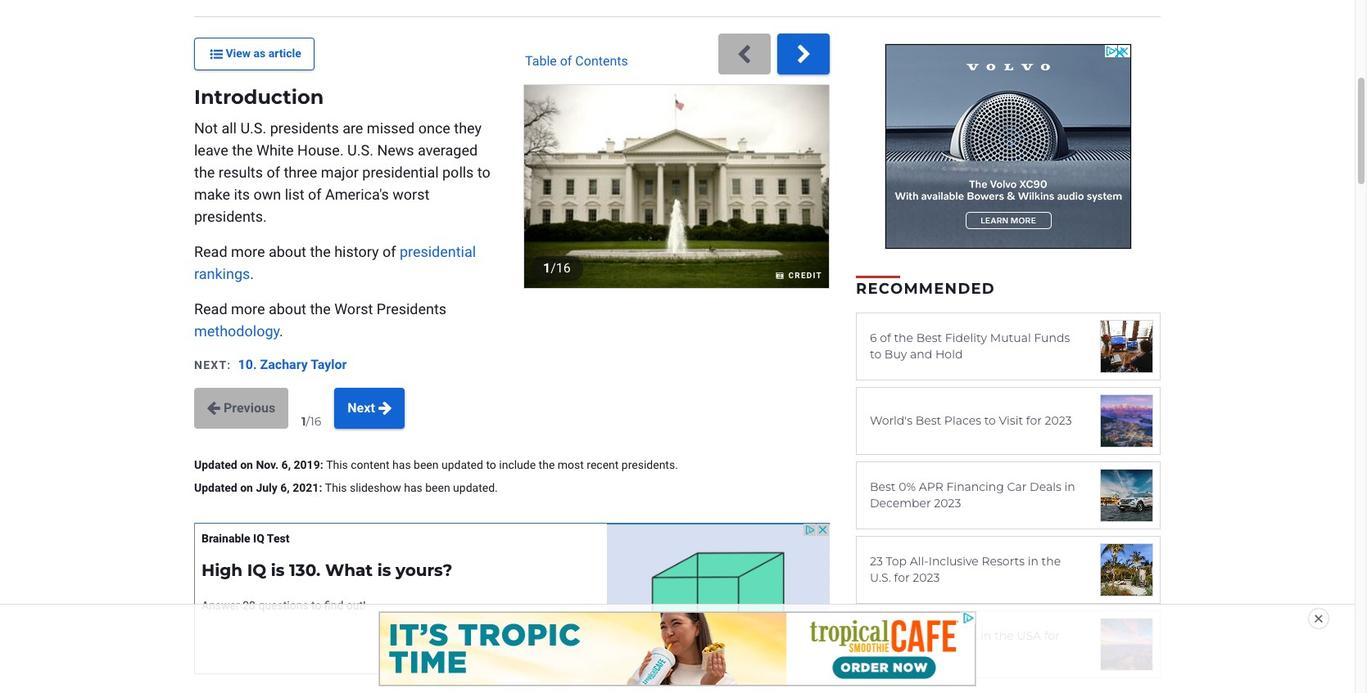 Task type: vqa. For each thing, say whether or not it's contained in the screenshot.
the and within the Buy 3 months of service and get 3 months for free
no



Task type: locate. For each thing, give the bounding box(es) containing it.
1 vertical spatial visit
[[953, 629, 978, 644]]

0%
[[899, 480, 916, 495]]

been for updated.
[[425, 482, 450, 495]]

1 horizontal spatial places
[[944, 413, 981, 428]]

1 vertical spatial :
[[319, 482, 322, 495]]

0 vertical spatial places
[[944, 413, 981, 428]]

visit
[[999, 413, 1023, 428], [953, 629, 978, 644]]

0 vertical spatial visit
[[999, 413, 1023, 428]]

the up results
[[232, 142, 253, 159]]

u.s. right all
[[240, 120, 266, 137]]

more up methodology link at the left top of page
[[231, 301, 265, 318]]

1 vertical spatial 1 / 16
[[302, 415, 321, 429]]

next: 10. zachary taylor
[[194, 357, 347, 373]]

to left the include
[[486, 458, 496, 472]]

read inside read more about the worst presidents methodology .
[[194, 301, 227, 318]]

6,
[[281, 458, 291, 472], [280, 482, 290, 495]]

: down 2019
[[319, 482, 322, 495]]

to up financing
[[984, 413, 996, 428]]

0 horizontal spatial 1 / 16
[[302, 415, 321, 429]]

1
[[543, 261, 551, 276], [302, 415, 306, 429]]

been down updated on nov. 6, 2019 : this content has been updated to include the most recent presidents.
[[425, 482, 450, 495]]

more up rankings
[[231, 243, 265, 260]]

1 vertical spatial u.s.
[[347, 142, 374, 159]]

1 vertical spatial more
[[231, 301, 265, 318]]

1 on from the top
[[240, 458, 253, 472]]

0 vertical spatial 6,
[[281, 458, 291, 472]]

1 vertical spatial read
[[194, 301, 227, 318]]

places
[[944, 413, 981, 428], [899, 629, 936, 644]]

about down list
[[269, 243, 306, 260]]

0 horizontal spatial places
[[899, 629, 936, 644]]

the up buy
[[894, 331, 913, 346]]

0 vertical spatial updated
[[194, 458, 237, 472]]

of inside '6 of the best fidelity mutual funds to buy and hold'
[[880, 331, 891, 346]]

presidential
[[362, 164, 439, 181], [400, 243, 476, 260]]

usa
[[1017, 629, 1041, 644]]

0 vertical spatial :
[[320, 458, 323, 472]]

2 horizontal spatial in
[[1065, 480, 1075, 495]]

about up methodology
[[269, 301, 306, 318]]

6, right nov.
[[281, 458, 291, 472]]

on left july
[[240, 482, 253, 495]]

of right table
[[560, 53, 572, 68]]

places up financing
[[944, 413, 981, 428]]

2 on from the top
[[240, 482, 253, 495]]

1 vertical spatial for
[[894, 571, 910, 585]]

slideshow
[[350, 482, 401, 495]]

1 vertical spatial 6,
[[280, 482, 290, 495]]

in inside best places to visit in the usa for 2023
[[981, 629, 992, 644]]

updated left july
[[194, 482, 237, 495]]

1 about from the top
[[269, 243, 306, 260]]

on left nov.
[[240, 458, 253, 472]]

rankings
[[194, 265, 250, 283]]

for
[[1026, 413, 1042, 428], [894, 571, 910, 585], [1044, 629, 1060, 644]]

updated left nov.
[[194, 458, 237, 472]]

1 horizontal spatial u.s.
[[347, 142, 374, 159]]

has for slideshow
[[404, 482, 423, 495]]

1 horizontal spatial in
[[1028, 555, 1039, 569]]

presidential up the presidents
[[400, 243, 476, 260]]

mutual
[[990, 331, 1031, 346]]

read up rankings
[[194, 243, 227, 260]]

read
[[194, 243, 227, 260], [194, 301, 227, 318]]

0 vertical spatial read
[[194, 243, 227, 260]]

1 vertical spatial been
[[425, 482, 450, 495]]

2 horizontal spatial for
[[1044, 629, 1060, 644]]

resorts
[[982, 555, 1025, 569]]

for up deals
[[1026, 413, 1042, 428]]

to right polls
[[477, 164, 491, 181]]

this for this slideshow has been updated.
[[325, 482, 347, 495]]

more inside read more about the worst presidents methodology .
[[231, 301, 265, 318]]

1 vertical spatial presidents.
[[622, 458, 678, 472]]

has right content
[[392, 458, 411, 472]]

presidents. inside not all u.s. presidents are missed once they leave the white house. u.s. news averaged the results of three major presidential polls to make its own list of america's worst presidents.
[[194, 208, 267, 225]]

1 more from the top
[[231, 243, 265, 260]]

fidelity
[[945, 331, 987, 346]]

best down 23
[[870, 629, 896, 644]]

23 top all-inclusive resorts in the u.s. for 2023
[[870, 555, 1061, 585]]

2023
[[1045, 413, 1072, 428], [934, 496, 961, 511], [913, 571, 940, 585], [870, 645, 897, 660]]

1 vertical spatial /
[[306, 415, 310, 429]]

presidents
[[377, 301, 447, 318]]

0 vertical spatial in
[[1065, 480, 1075, 495]]

2 vertical spatial for
[[1044, 629, 1060, 644]]

1 vertical spatial this
[[325, 482, 347, 495]]

world's
[[870, 413, 913, 428]]

the left most at the bottom of page
[[539, 458, 555, 472]]

1 vertical spatial updated
[[194, 482, 237, 495]]

read for read more about the history of
[[194, 243, 227, 260]]

1 vertical spatial in
[[1028, 555, 1039, 569]]

buy
[[885, 347, 907, 362]]

2 more from the top
[[231, 301, 265, 318]]

worst
[[393, 186, 430, 203]]

1 vertical spatial 1
[[302, 415, 306, 429]]

presidents. down its
[[194, 208, 267, 225]]

has
[[392, 458, 411, 472], [404, 482, 423, 495]]

previous button
[[194, 388, 288, 429]]

been left updated
[[414, 458, 439, 472]]

0 horizontal spatial for
[[894, 571, 910, 585]]

recent
[[587, 458, 619, 472]]

2 vertical spatial u.s.
[[870, 571, 891, 585]]

0 vertical spatial 1 / 16
[[543, 261, 571, 276]]

this right 2021
[[325, 482, 347, 495]]

about
[[269, 243, 306, 260], [269, 301, 306, 318]]

december
[[870, 496, 931, 511]]

three
[[284, 164, 317, 181]]

1 read from the top
[[194, 243, 227, 260]]

0 vertical spatial presidents.
[[194, 208, 267, 225]]

as
[[254, 47, 266, 60]]

. down read more about the history of
[[250, 265, 254, 283]]

0 horizontal spatial in
[[981, 629, 992, 644]]

10.
[[238, 357, 257, 373]]

1 horizontal spatial /
[[551, 261, 556, 276]]

the inside read more about the worst presidents methodology .
[[310, 301, 331, 318]]

1 horizontal spatial .
[[279, 323, 283, 340]]

6, right july
[[280, 482, 290, 495]]

0 vertical spatial about
[[269, 243, 306, 260]]

in
[[1065, 480, 1075, 495], [1028, 555, 1039, 569], [981, 629, 992, 644]]

in right 'resorts' at the bottom right of the page
[[1028, 555, 1039, 569]]

leave
[[194, 142, 228, 159]]

0 vertical spatial has
[[392, 458, 411, 472]]

methodology link
[[194, 323, 279, 340]]

the inside best places to visit in the usa for 2023
[[995, 629, 1014, 644]]

for right usa
[[1044, 629, 1060, 644]]

history
[[334, 243, 379, 260]]

table
[[525, 53, 557, 68]]

in inside "best 0% apr financing car deals in december 2023"
[[1065, 480, 1075, 495]]

0 horizontal spatial .
[[250, 265, 254, 283]]

updated.
[[453, 482, 498, 495]]

the right 'resorts' at the bottom right of the page
[[1042, 555, 1061, 569]]

0 vertical spatial presidential
[[362, 164, 439, 181]]

. up zachary
[[279, 323, 283, 340]]

introduction
[[194, 85, 324, 109]]

in inside 23 top all-inclusive resorts in the u.s. for 2023
[[1028, 555, 1039, 569]]

0 horizontal spatial 16
[[310, 415, 321, 429]]

1 vertical spatial places
[[899, 629, 936, 644]]

places down all-
[[899, 629, 936, 644]]

has down updated on nov. 6, 2019 : this content has been updated to include the most recent presidents.
[[404, 482, 423, 495]]

0 horizontal spatial 1
[[302, 415, 306, 429]]

2 horizontal spatial u.s.
[[870, 571, 891, 585]]

taylor
[[311, 357, 347, 373]]

of right 6
[[880, 331, 891, 346]]

for down top
[[894, 571, 910, 585]]

0 horizontal spatial u.s.
[[240, 120, 266, 137]]

1 horizontal spatial presidents.
[[622, 458, 678, 472]]

6 of the best fidelity mutual funds to buy and hold link
[[870, 331, 1081, 363]]

1 vertical spatial .
[[279, 323, 283, 340]]

deals
[[1030, 480, 1062, 495]]

the left worst
[[310, 301, 331, 318]]

1 horizontal spatial for
[[1026, 413, 1042, 428]]

to
[[477, 164, 491, 181], [870, 347, 882, 362], [984, 413, 996, 428], [486, 458, 496, 472], [939, 629, 950, 644]]

0 horizontal spatial visit
[[953, 629, 978, 644]]

about inside read more about the worst presidents methodology .
[[269, 301, 306, 318]]

of down white
[[267, 164, 280, 181]]

hold
[[936, 347, 963, 362]]

recommended
[[856, 280, 995, 298]]

u.s.
[[240, 120, 266, 137], [347, 142, 374, 159], [870, 571, 891, 585]]

1 horizontal spatial 16
[[556, 261, 571, 276]]

visit up car
[[999, 413, 1023, 428]]

read for read more about the worst presidents methodology .
[[194, 301, 227, 318]]

are
[[343, 120, 363, 137]]

next:
[[194, 359, 231, 372]]

0 horizontal spatial presidents.
[[194, 208, 267, 225]]

been for updated
[[414, 458, 439, 472]]

1 vertical spatial presidential
[[400, 243, 476, 260]]

1 horizontal spatial 1
[[543, 261, 551, 276]]

presidents.
[[194, 208, 267, 225], [622, 458, 678, 472]]

more
[[231, 243, 265, 260], [231, 301, 265, 318]]

0 vertical spatial for
[[1026, 413, 1042, 428]]

best inside best places to visit in the usa for 2023
[[870, 629, 896, 644]]

presidential inside presidential rankings
[[400, 243, 476, 260]]

more for read more about the history of
[[231, 243, 265, 260]]

1 / 16
[[543, 261, 571, 276], [302, 415, 321, 429]]

2 updated from the top
[[194, 482, 237, 495]]

read up methodology link at the left top of page
[[194, 301, 227, 318]]

: for 2019
[[320, 458, 323, 472]]

to down 6
[[870, 347, 882, 362]]

0 vertical spatial on
[[240, 458, 253, 472]]

0 vertical spatial 1
[[543, 261, 551, 276]]

presidential down news
[[362, 164, 439, 181]]

in left usa
[[981, 629, 992, 644]]

0 vertical spatial been
[[414, 458, 439, 472]]

all
[[222, 120, 237, 137]]

best places to visit in the usa for 2023
[[870, 629, 1060, 660]]

best up and at the right of the page
[[916, 331, 942, 346]]

advertisement region
[[886, 44, 1131, 249], [194, 523, 830, 675], [379, 613, 976, 687]]

1 horizontal spatial visit
[[999, 413, 1023, 428]]

to down 23 top all-inclusive resorts in the u.s. for 2023
[[939, 629, 950, 644]]

presidential rankings link
[[194, 243, 476, 283]]

u.s. down are
[[347, 142, 374, 159]]

read more about the history of
[[194, 243, 400, 260]]

of
[[560, 53, 572, 68], [267, 164, 280, 181], [308, 186, 322, 203], [383, 243, 396, 260], [880, 331, 891, 346]]

2023 inside "best 0% apr financing car deals in december 2023"
[[934, 496, 961, 511]]

zachary
[[260, 357, 308, 373]]

worst
[[334, 301, 373, 318]]

1 vertical spatial has
[[404, 482, 423, 495]]

1 updated from the top
[[194, 458, 237, 472]]

: up updated on july 6, 2021 : this slideshow has been updated.
[[320, 458, 323, 472]]

0 vertical spatial u.s.
[[240, 120, 266, 137]]

2 vertical spatial in
[[981, 629, 992, 644]]

1 vertical spatial about
[[269, 301, 306, 318]]

2021
[[293, 482, 319, 495]]

16
[[556, 261, 571, 276], [310, 415, 321, 429]]

july
[[256, 482, 278, 495]]

top
[[886, 555, 907, 569]]

u.s. down 23
[[870, 571, 891, 585]]

this up updated on july 6, 2021 : this slideshow has been updated.
[[326, 458, 348, 472]]

:
[[320, 458, 323, 472], [319, 482, 322, 495]]

0 vertical spatial this
[[326, 458, 348, 472]]

on
[[240, 458, 253, 472], [240, 482, 253, 495]]

presidents. right recent
[[622, 458, 678, 472]]

been
[[414, 458, 439, 472], [425, 482, 450, 495]]

2 read from the top
[[194, 301, 227, 318]]

1 vertical spatial on
[[240, 482, 253, 495]]

the left usa
[[995, 629, 1014, 644]]

best
[[916, 331, 942, 346], [916, 413, 941, 428], [870, 480, 896, 495], [870, 629, 896, 644]]

best up december
[[870, 480, 896, 495]]

0 vertical spatial more
[[231, 243, 265, 260]]

about for worst
[[269, 301, 306, 318]]

visit left usa
[[953, 629, 978, 644]]

in right deals
[[1065, 480, 1075, 495]]

best 0% apr financing car deals in december 2023
[[870, 480, 1075, 511]]

2 about from the top
[[269, 301, 306, 318]]



Task type: describe. For each thing, give the bounding box(es) containing it.
world's best places to visit for 2023 link
[[870, 413, 1081, 430]]

its
[[234, 186, 250, 203]]

own
[[254, 186, 281, 203]]

0 horizontal spatial /
[[306, 415, 310, 429]]

on for nov.
[[240, 458, 253, 472]]

world's best places to visit for 2023
[[870, 413, 1072, 428]]

make
[[194, 186, 230, 203]]

23 top all-inclusive resorts in the u.s. for 2023 link
[[870, 555, 1081, 587]]

to inside best places to visit in the usa for 2023
[[939, 629, 950, 644]]

white
[[256, 142, 294, 159]]

credit
[[785, 271, 822, 280]]

view as article link
[[194, 38, 314, 71]]

the down 'leave'
[[194, 164, 215, 181]]

landscape exterior front view of the white house - stock photo image
[[524, 85, 829, 288]]

apr
[[919, 480, 944, 495]]

missed
[[367, 120, 415, 137]]

: for 2021
[[319, 482, 322, 495]]

contents
[[575, 53, 628, 68]]

the inside '6 of the best fidelity mutual funds to buy and hold'
[[894, 331, 913, 346]]

updated on july 6, 2021 : this slideshow has been updated.
[[194, 482, 498, 495]]

include
[[499, 458, 536, 472]]

best inside '6 of the best fidelity mutual funds to buy and hold'
[[916, 331, 942, 346]]

6
[[870, 331, 877, 346]]

house.
[[297, 142, 344, 159]]

not all u.s. presidents are missed once they leave the white house. u.s. news averaged the results of three major presidential polls to make its own list of america's worst presidents.
[[194, 120, 491, 225]]

news
[[377, 142, 414, 159]]

the inside 23 top all-inclusive resorts in the u.s. for 2023
[[1042, 555, 1061, 569]]

updated on nov. 6, 2019 : this content has been updated to include the most recent presidents.
[[194, 458, 678, 472]]

best 0% apr financing car deals in december 2023 link
[[870, 480, 1081, 512]]

0 vertical spatial .
[[250, 265, 254, 283]]

updated
[[442, 458, 483, 472]]

6, for 2021
[[280, 482, 290, 495]]

0 vertical spatial 16
[[556, 261, 571, 276]]

nov.
[[256, 458, 279, 472]]

averaged
[[418, 142, 478, 159]]

presidential rankings
[[194, 243, 476, 283]]

most
[[558, 458, 584, 472]]

article
[[269, 47, 301, 60]]

view
[[226, 47, 251, 60]]

for inside best places to visit in the usa for 2023
[[1044, 629, 1060, 644]]

read more about the worst presidents methodology .
[[194, 301, 447, 340]]

content
[[351, 458, 390, 472]]

major
[[321, 164, 359, 181]]

list
[[285, 186, 304, 203]]

more for read more about the worst presidents methodology .
[[231, 301, 265, 318]]

they
[[454, 120, 482, 137]]

best places to visit in the usa for 2023 link
[[870, 629, 1081, 661]]

of right list
[[308, 186, 322, 203]]

next
[[348, 401, 375, 416]]

the left history
[[310, 243, 331, 260]]

. inside read more about the worst presidents methodology .
[[279, 323, 283, 340]]

results
[[219, 164, 263, 181]]

funds
[[1034, 331, 1070, 346]]

once
[[418, 120, 450, 137]]

best right world's
[[916, 413, 941, 428]]

america's
[[325, 186, 389, 203]]

previous
[[224, 401, 275, 416]]

table of contents link
[[525, 53, 628, 68]]

presidential inside not all u.s. presidents are missed once they leave the white house. u.s. news averaged the results of three major presidential polls to make its own list of america's worst presidents.
[[362, 164, 439, 181]]

updated for updated on nov. 6, 2019 : this content has been updated to include the most recent presidents.
[[194, 458, 237, 472]]

6 of the best fidelity mutual funds to buy and hold
[[870, 331, 1070, 362]]

not
[[194, 120, 218, 137]]

1 vertical spatial 16
[[310, 415, 321, 429]]

2023 inside best places to visit in the usa for 2023
[[870, 645, 897, 660]]

all-
[[910, 555, 929, 569]]

view as article
[[226, 47, 301, 60]]

6, for 2019
[[281, 458, 291, 472]]

0 vertical spatial /
[[551, 261, 556, 276]]

u.s. inside 23 top all-inclusive resorts in the u.s. for 2023
[[870, 571, 891, 585]]

2019
[[294, 458, 320, 472]]

and
[[910, 347, 933, 362]]

presidents
[[270, 120, 339, 137]]

next link
[[334, 388, 405, 429]]

inclusive
[[929, 555, 979, 569]]

this for this content has been updated to include the most recent presidents.
[[326, 458, 348, 472]]

2023 inside 23 top all-inclusive resorts in the u.s. for 2023
[[913, 571, 940, 585]]

to inside '6 of the best fidelity mutual funds to buy and hold'
[[870, 347, 882, 362]]

of right history
[[383, 243, 396, 260]]

visit inside best places to visit in the usa for 2023
[[953, 629, 978, 644]]

about for history
[[269, 243, 306, 260]]

updated for updated on july 6, 2021 : this slideshow has been updated.
[[194, 482, 237, 495]]

financing
[[947, 480, 1004, 495]]

places inside best places to visit in the usa for 2023
[[899, 629, 936, 644]]

methodology
[[194, 323, 279, 340]]

to inside not all u.s. presidents are missed once they leave the white house. u.s. news averaged the results of three major presidential polls to make its own list of america's worst presidents.
[[477, 164, 491, 181]]

best inside "best 0% apr financing car deals in december 2023"
[[870, 480, 896, 495]]

23
[[870, 555, 883, 569]]

1 horizontal spatial 1 / 16
[[543, 261, 571, 276]]

car
[[1007, 480, 1027, 495]]

table of contents
[[525, 53, 628, 68]]

has for content
[[392, 458, 411, 472]]

for inside 23 top all-inclusive resorts in the u.s. for 2023
[[894, 571, 910, 585]]

polls
[[442, 164, 474, 181]]

on for july
[[240, 482, 253, 495]]



